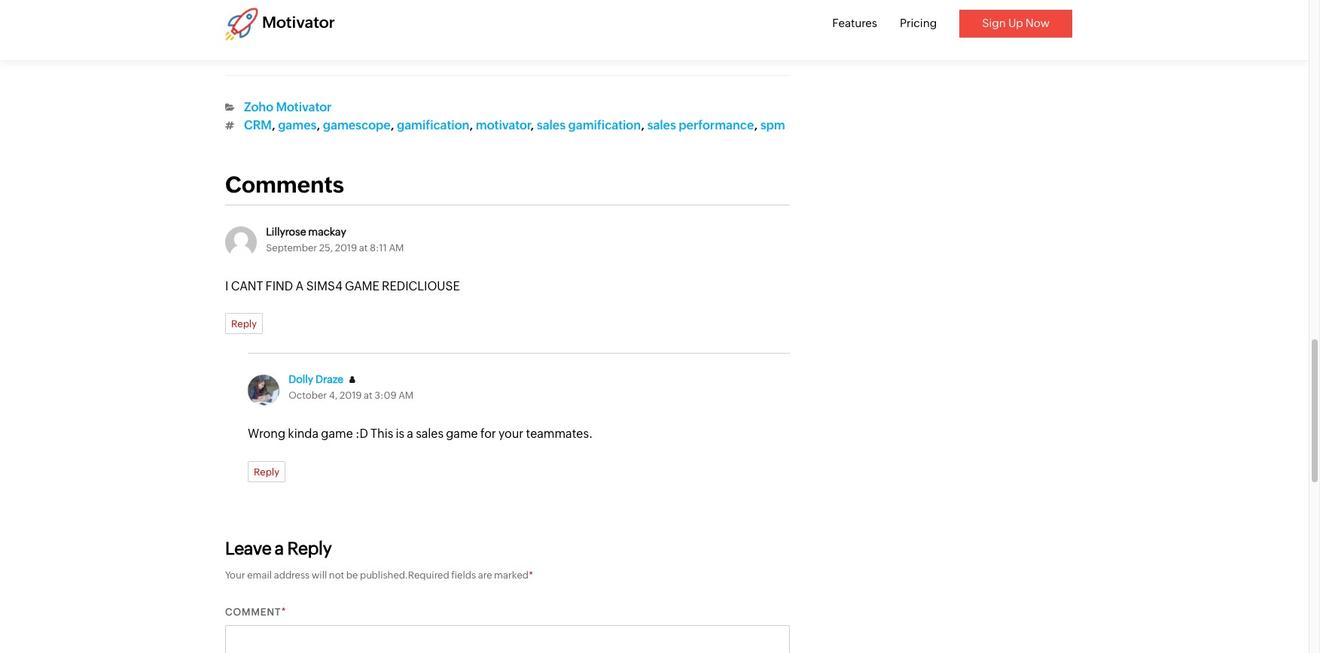 Task type: vqa. For each thing, say whether or not it's contained in the screenshot.
sign up now
yes



Task type: locate. For each thing, give the bounding box(es) containing it.
keeps
[[371, 27, 406, 42], [548, 27, 584, 42]]

at for this
[[364, 390, 373, 402]]

0 horizontal spatial sales
[[416, 427, 444, 442]]

games link
[[278, 118, 317, 133]]

reply down 'cant'
[[231, 319, 257, 330]]

0 horizontal spatial gamification
[[397, 118, 469, 133]]

, left motivator link
[[469, 118, 473, 133]]

motivator link
[[476, 118, 530, 133]]

2019 right 4,
[[340, 390, 362, 402]]

hashtag image
[[225, 122, 234, 131]]

gamification link
[[397, 118, 469, 133]]

1 vertical spatial *
[[281, 606, 286, 618]]

when
[[225, 27, 258, 42]]

spm link
[[760, 118, 785, 133]]

reply down wrong
[[254, 467, 279, 478]]

0 vertical spatial reply link
[[225, 314, 263, 335]]

1 vertical spatial reply link
[[248, 462, 285, 483]]

cant
[[231, 279, 263, 294]]

8:11
[[370, 242, 387, 254]]

is
[[396, 427, 404, 442]]

at left "3:09" at the left of page
[[364, 390, 373, 402]]

up
[[1008, 17, 1023, 29]]

your
[[225, 570, 245, 581]]

gamification
[[397, 118, 469, 133], [568, 118, 641, 133]]

i cant find a sims4 game redicliouse
[[225, 279, 460, 294]]

1 horizontal spatial gamification
[[568, 118, 641, 133]]

:d
[[355, 427, 368, 442]]

october 4, 2019 at 3:09 am
[[289, 390, 413, 402]]

motivator link
[[225, 8, 335, 41]]

email
[[247, 570, 272, 581]]

am right 8:11
[[389, 242, 404, 254]]

0 horizontal spatial game
[[321, 427, 353, 442]]

september
[[266, 242, 317, 254]]

zoho motivator link
[[244, 100, 332, 115]]

marked
[[494, 570, 529, 581]]

1 keeps from the left
[[371, 27, 406, 42]]

going
[[586, 27, 621, 42]]

performance
[[291, 27, 369, 42], [679, 118, 754, 133]]

1 gamification from the left
[[397, 118, 469, 133]]

their
[[261, 27, 288, 42]]

, left sales performance link
[[641, 118, 645, 133]]

are
[[478, 570, 492, 581]]

address
[[274, 570, 310, 581]]

0 horizontal spatial a
[[275, 539, 284, 558]]

october
[[289, 390, 327, 402]]

zoho motivator
[[244, 100, 332, 115]]

am
[[389, 242, 404, 254], [399, 390, 413, 402]]

reply link
[[225, 314, 263, 335], [248, 462, 285, 483]]

pricing
[[900, 17, 937, 29]]

keeps left going
[[548, 27, 584, 42]]

motivator right "when"
[[262, 14, 335, 32]]

a up address
[[275, 539, 284, 558]]

0 vertical spatial am
[[389, 242, 404, 254]]

, especially when their performance keeps improving and revenue keeps going up.
[[225, 5, 766, 42]]

game left :d
[[321, 427, 353, 442]]

1 vertical spatial 2019
[[340, 390, 362, 402]]

gamescope link
[[323, 118, 390, 133]]

your
[[499, 427, 524, 442]]

a
[[407, 427, 413, 442], [275, 539, 284, 558]]

0 horizontal spatial keeps
[[371, 27, 406, 42]]

4,
[[329, 390, 338, 402]]

0 vertical spatial performance
[[291, 27, 369, 42]]

am for redicliouse
[[389, 242, 404, 254]]

sales right motivator
[[537, 118, 566, 133]]

, left especially
[[701, 5, 704, 20]]

Comment text field
[[225, 626, 790, 654]]

sales
[[537, 118, 566, 133], [647, 118, 676, 133], [416, 427, 444, 442]]

, left spm link
[[754, 118, 758, 133]]

teammates.
[[526, 427, 593, 442]]

dolly
[[289, 374, 313, 386]]

0 horizontal spatial performance
[[291, 27, 369, 42]]

a
[[296, 279, 304, 294]]

reply link down wrong
[[248, 462, 285, 483]]

2 vertical spatial reply
[[287, 539, 332, 558]]

0 vertical spatial 2019
[[335, 242, 357, 254]]

2019
[[335, 242, 357, 254], [340, 390, 362, 402]]

keeps left improving
[[371, 27, 406, 42]]

september 25, 2019 at 8:11 am
[[266, 242, 404, 254]]

* down address
[[281, 606, 286, 618]]

performance left spm
[[679, 118, 754, 133]]

reply link for i
[[225, 314, 263, 335]]

game
[[321, 427, 353, 442], [446, 427, 478, 442]]

1 horizontal spatial performance
[[679, 118, 754, 133]]

motivator up games link
[[276, 100, 332, 115]]

reply
[[231, 319, 257, 330], [254, 467, 279, 478], [287, 539, 332, 558]]

a right is
[[407, 427, 413, 442]]

1 vertical spatial at
[[364, 390, 373, 402]]

motivator
[[262, 14, 335, 32], [276, 100, 332, 115]]

reply up will
[[287, 539, 332, 558]]

sales right sales gamification link
[[647, 118, 676, 133]]

, left gamification link
[[390, 118, 394, 133]]

* right are
[[529, 570, 533, 581]]

reply link down 'cant'
[[225, 314, 263, 335]]

2 horizontal spatial sales
[[647, 118, 676, 133]]

sales performance link
[[647, 118, 754, 133]]

sales right is
[[416, 427, 444, 442]]

1 horizontal spatial keeps
[[548, 27, 584, 42]]

performance right their
[[291, 27, 369, 42]]

,
[[701, 5, 704, 20], [272, 118, 275, 133], [317, 118, 320, 133], [390, 118, 394, 133], [469, 118, 473, 133], [530, 118, 534, 133], [641, 118, 645, 133], [754, 118, 758, 133]]

kinda
[[288, 427, 319, 442]]

leave
[[225, 539, 271, 558]]

reply for wrong
[[254, 467, 279, 478]]

comments
[[225, 172, 344, 198]]

not
[[329, 570, 344, 581]]

at left 8:11
[[359, 242, 368, 254]]

0 vertical spatial motivator
[[262, 14, 335, 32]]

2019 right 25,
[[335, 242, 357, 254]]

1 vertical spatial a
[[275, 539, 284, 558]]

1 horizontal spatial *
[[529, 570, 533, 581]]

lillyrose mackay
[[266, 226, 346, 238]]

fields
[[451, 570, 476, 581]]

pricing link
[[900, 17, 937, 29]]

required
[[408, 570, 449, 581]]

october 4, 2019 at 3:09 am link
[[289, 390, 413, 402]]

am right "3:09" at the left of page
[[399, 390, 413, 402]]

at
[[359, 242, 368, 254], [364, 390, 373, 402]]

0 vertical spatial at
[[359, 242, 368, 254]]

up.
[[624, 27, 644, 42]]

*
[[529, 570, 533, 581], [281, 606, 286, 618]]

sign up now link
[[960, 10, 1072, 37]]

now
[[1026, 17, 1050, 29]]

game left for
[[446, 427, 478, 442]]

september 25, 2019 at 8:11 am link
[[266, 242, 404, 254]]

0 vertical spatial a
[[407, 427, 413, 442]]

1 vertical spatial am
[[399, 390, 413, 402]]

0 vertical spatial reply
[[231, 319, 257, 330]]

1 horizontal spatial game
[[446, 427, 478, 442]]

1 vertical spatial reply
[[254, 467, 279, 478]]

crm link
[[244, 118, 272, 133]]

especially
[[707, 5, 766, 20]]



Task type: describe. For each thing, give the bounding box(es) containing it.
crm
[[244, 118, 272, 133]]

will
[[312, 570, 327, 581]]

leave a reply
[[225, 539, 332, 558]]

reply for i
[[231, 319, 257, 330]]

sign up now
[[982, 17, 1050, 29]]

1 vertical spatial motivator
[[276, 100, 332, 115]]

0 horizontal spatial *
[[281, 606, 286, 618]]

published.
[[360, 570, 408, 581]]

folder open image
[[225, 103, 235, 112]]

wrong
[[248, 427, 285, 442]]

dolly draze link
[[289, 374, 344, 386]]

2 gamification from the left
[[568, 118, 641, 133]]

find
[[266, 279, 293, 294]]

, inside , especially when their performance keeps improving and revenue keeps going up.
[[701, 5, 704, 20]]

2019 for this
[[340, 390, 362, 402]]

0 vertical spatial *
[[529, 570, 533, 581]]

, down zoho motivator
[[317, 118, 320, 133]]

improving
[[409, 27, 470, 42]]

sims4
[[306, 279, 343, 294]]

comment *
[[225, 606, 286, 618]]

features link
[[832, 17, 877, 29]]

performance inside , especially when their performance keeps improving and revenue keeps going up.
[[291, 27, 369, 42]]

am for a
[[399, 390, 413, 402]]

sales gamification link
[[537, 118, 641, 133]]

2 keeps from the left
[[548, 27, 584, 42]]

, down zoho motivator link
[[272, 118, 275, 133]]

1 vertical spatial performance
[[679, 118, 754, 133]]

1 horizontal spatial sales
[[537, 118, 566, 133]]

spm
[[760, 118, 785, 133]]

zoho
[[244, 100, 273, 115]]

2019 for sims4
[[335, 242, 357, 254]]

for
[[480, 427, 496, 442]]

1 horizontal spatial a
[[407, 427, 413, 442]]

25,
[[319, 242, 333, 254]]

draze
[[316, 374, 344, 386]]

mackay
[[308, 226, 346, 238]]

i
[[225, 279, 228, 294]]

revenue
[[498, 27, 546, 42]]

wrong kinda game :d this is a sales game for your teammates.
[[248, 427, 593, 442]]

at for sims4
[[359, 242, 368, 254]]

features
[[832, 17, 877, 29]]

lillyrose
[[266, 226, 306, 238]]

, left sales gamification link
[[530, 118, 534, 133]]

comment
[[225, 607, 281, 618]]

3:09
[[374, 390, 397, 402]]

game
[[345, 279, 379, 294]]

redicliouse
[[382, 279, 460, 294]]

motivator
[[476, 118, 530, 133]]

2 game from the left
[[446, 427, 478, 442]]

1 game from the left
[[321, 427, 353, 442]]

crm , games , gamescope , gamification , motivator , sales gamification , sales performance , spm
[[244, 118, 785, 133]]

reply link for wrong
[[248, 462, 285, 483]]

be
[[346, 570, 358, 581]]

and
[[472, 27, 495, 42]]

games
[[278, 118, 317, 133]]

your email address will not be published. required fields are marked *
[[225, 570, 533, 581]]

sign
[[982, 17, 1006, 29]]

dolly draze
[[289, 374, 344, 386]]

gamescope
[[323, 118, 390, 133]]

this
[[371, 427, 393, 442]]



